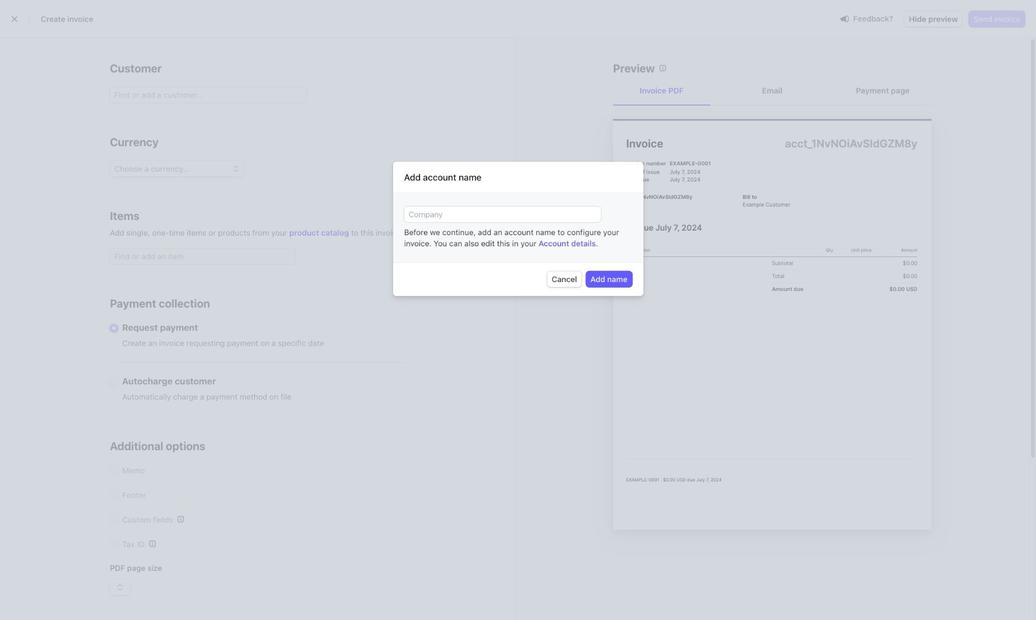 Task type: describe. For each thing, give the bounding box(es) containing it.
Company text field
[[404, 207, 601, 222]]



Task type: locate. For each thing, give the bounding box(es) containing it.
svg image
[[117, 584, 123, 591]]

tab list
[[613, 76, 932, 106]]



Task type: vqa. For each thing, say whether or not it's contained in the screenshot.
Read
no



